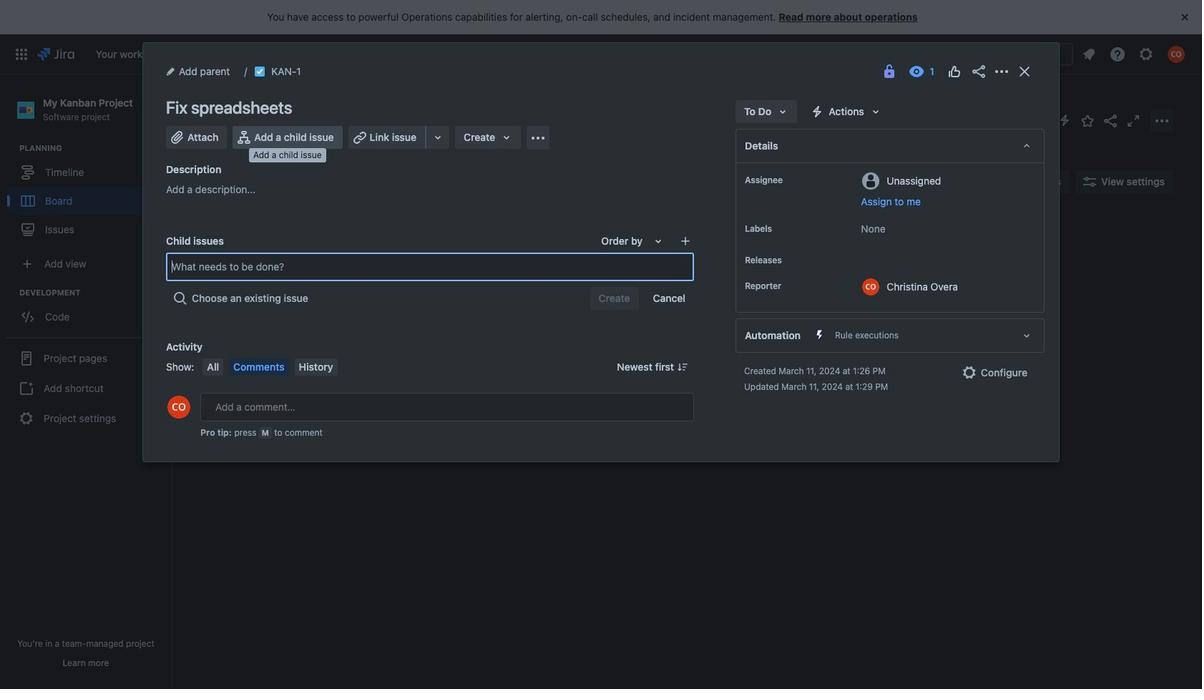 Task type: vqa. For each thing, say whether or not it's contained in the screenshot.
"List Item"
yes



Task type: describe. For each thing, give the bounding box(es) containing it.
2 vertical spatial group
[[6, 337, 166, 439]]

Search field
[[930, 43, 1074, 65]]

sidebar element
[[0, 74, 172, 689]]

more information about christina overa image
[[863, 278, 880, 296]]

2 heading from the top
[[19, 287, 171, 299]]

automation element
[[736, 318, 1045, 353]]

What needs to be done? field
[[167, 254, 693, 280]]

star kan board image
[[1079, 112, 1096, 129]]

6 list item from the left
[[409, 34, 451, 74]]

Search this board text field
[[202, 169, 268, 195]]

1 vertical spatial task image
[[213, 293, 224, 305]]

Add a comment… field
[[200, 393, 694, 422]]

add app image
[[530, 129, 547, 146]]

reporter pin to top. only you can see pinned fields. image
[[784, 281, 796, 292]]

primary element
[[9, 34, 845, 74]]

actions image
[[993, 63, 1011, 80]]

copy link to issue image
[[298, 65, 310, 77]]

8 list item from the left
[[556, 34, 605, 74]]

enter full screen image
[[1125, 112, 1142, 129]]



Task type: locate. For each thing, give the bounding box(es) containing it.
1 vertical spatial heading
[[19, 287, 171, 299]]

0 vertical spatial task image
[[254, 66, 266, 77]]

list
[[89, 34, 845, 74], [1076, 41, 1194, 67]]

dismiss image
[[1177, 9, 1194, 26]]

to do element
[[211, 231, 248, 241]]

close image
[[1016, 63, 1033, 80]]

assignee pin to top. only you can see pinned fields. image
[[786, 175, 797, 186]]

vote options: no one has voted for this issue yet. image
[[946, 63, 963, 80]]

menu bar
[[200, 359, 340, 376]]

None search field
[[930, 43, 1074, 65]]

7 list item from the left
[[503, 34, 545, 74]]

5 list item from the left
[[355, 34, 403, 74]]

1 heading from the top
[[19, 143, 171, 154]]

1 horizontal spatial list
[[1076, 41, 1194, 67]]

0 horizontal spatial task image
[[213, 293, 224, 305]]

1 horizontal spatial task image
[[254, 66, 266, 77]]

link web pages and more image
[[429, 129, 447, 146]]

search image
[[936, 48, 948, 60]]

banner
[[0, 34, 1202, 74]]

0 horizontal spatial list
[[89, 34, 845, 74]]

task image down to do element
[[213, 293, 224, 305]]

3 list item from the left
[[223, 34, 270, 74]]

heading
[[19, 143, 171, 154], [19, 287, 171, 299]]

create child image
[[680, 235, 691, 247]]

1 vertical spatial group
[[7, 287, 171, 336]]

labels pin to top. only you can see pinned fields. image
[[775, 223, 787, 235]]

list item
[[91, 34, 156, 74], [161, 34, 217, 74], [223, 34, 270, 74], [275, 34, 349, 74], [355, 34, 403, 74], [409, 34, 451, 74], [503, 34, 545, 74], [556, 34, 605, 74]]

4 list item from the left
[[275, 34, 349, 74]]

0 vertical spatial heading
[[19, 143, 171, 154]]

2 list item from the left
[[161, 34, 217, 74]]

tooltip
[[249, 148, 326, 162]]

jira image
[[37, 45, 74, 63], [37, 45, 74, 63]]

1 list item from the left
[[91, 34, 156, 74]]

group
[[7, 143, 171, 248], [7, 287, 171, 336], [6, 337, 166, 439]]

dialog
[[143, 43, 1059, 462]]

task image
[[254, 66, 266, 77], [213, 293, 224, 305]]

0 vertical spatial group
[[7, 143, 171, 248]]

details element
[[736, 129, 1045, 163]]

task image left copy link to issue icon
[[254, 66, 266, 77]]



